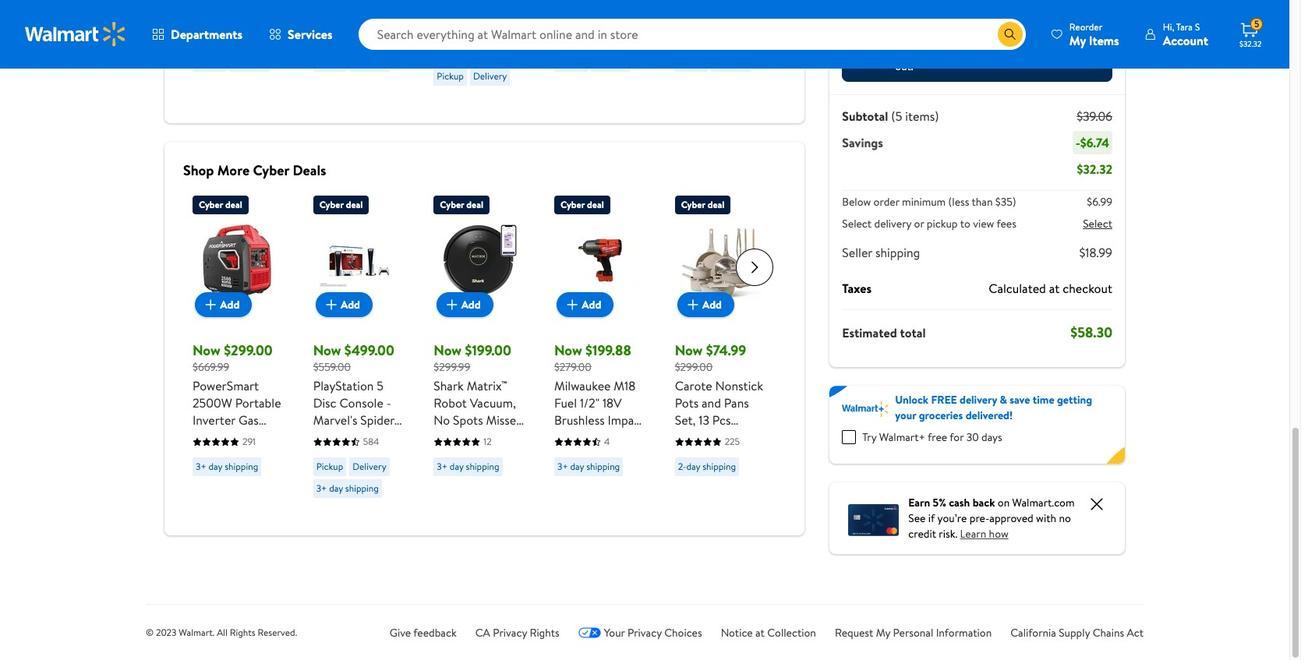 Task type: describe. For each thing, give the bounding box(es) containing it.
oz inside great value lactose free whole vitamin d milk, half gallon, 64 fl oz
[[582, 61, 594, 78]]

now for now $299.00
[[193, 340, 220, 360]]

information
[[936, 625, 992, 641]]

at for calculated
[[1049, 280, 1060, 297]]

give feedback
[[390, 625, 457, 641]]

0 horizontal spatial all
[[217, 626, 228, 639]]

below order minimum (less than $35)
[[842, 194, 1016, 210]]

next slide for horizontalscrollerrecommendations list image
[[736, 248, 774, 286]]

13
[[699, 412, 709, 429]]

close nudge image
[[1084, 45, 1097, 57]]

225
[[725, 435, 740, 448]]

$559.00
[[313, 359, 351, 375]]

for inside now $199.00 $299.99 shark matrix™ robot vacuum, no spots missed, precision home mapping, perfect for pet hair, wi-fi, av2310, new
[[477, 463, 493, 480]]

pickup for pack
[[437, 69, 464, 82]]

free
[[931, 392, 957, 408]]

chains
[[1093, 625, 1124, 641]]

privacy choices icon image
[[578, 628, 601, 638]]

out
[[951, 43, 967, 59]]

3+ for now $299.00
[[196, 460, 206, 473]]

add for $199.00
[[461, 297, 481, 312]]

great value uncooked original breakfast pork sausage links 12 oz package
[[313, 0, 400, 95]]

for inside now $299.00 $669.99 powersmart 2500w portable inverter gas generator for home use outdoors camping
[[251, 429, 267, 446]]

6 double rolls for cleaning is selling fast! check out soon before it's sold out.
[[895, 27, 1064, 74]]

banner containing unlock free delivery & save time getting your groceries delivered!
[[830, 386, 1125, 464]]

see
[[908, 511, 926, 526]]

inverter
[[193, 412, 236, 429]]

hi,
[[1163, 20, 1174, 33]]

0 horizontal spatial rights
[[230, 626, 255, 639]]

delivery for breasts,
[[714, 55, 748, 69]]

value for great value uncooked original breakfast pork sausage patties 12 oz package
[[226, 0, 256, 9]]

nonstick
[[715, 377, 763, 395]]

california
[[1010, 625, 1056, 641]]

delivery for links
[[353, 55, 386, 69]]

cyber for now $299.00
[[199, 198, 223, 211]]

approved
[[989, 511, 1033, 526]]

breakfast for links
[[313, 44, 364, 61]]

dismiss capital one banner image
[[1087, 495, 1106, 514]]

$35)
[[995, 194, 1016, 210]]

add button for $74.99
[[677, 292, 734, 317]]

search icon image
[[1004, 28, 1016, 41]]

request
[[835, 625, 873, 641]]

shipping for now $74.99
[[702, 460, 736, 473]]

shipping for now $299.00
[[225, 460, 258, 473]]

for inside banner
[[950, 430, 964, 445]]

learn
[[960, 526, 986, 542]]

seller
[[842, 244, 872, 261]]

great for great value lactose free whole vitamin d milk, half gallon, 64 fl oz
[[554, 0, 585, 9]]

robot
[[434, 395, 467, 412]]

induction
[[675, 429, 726, 446]]

5%
[[933, 495, 946, 511]]

delivery for pack
[[473, 69, 507, 82]]

sausage for links
[[313, 61, 356, 78]]

ca privacy rights link
[[475, 625, 559, 641]]

original for patties
[[193, 27, 236, 44]]

pickup for links
[[316, 55, 343, 69]]

pet
[[496, 463, 514, 480]]

now $199.00 group
[[434, 189, 526, 515]]

personal
[[893, 625, 933, 641]]

privacy for ca
[[493, 625, 527, 641]]

hair,
[[434, 480, 459, 497]]

spots
[[453, 412, 483, 429]]

now for now $199.00
[[434, 340, 462, 360]]

smoothies,
[[434, 92, 493, 109]]

12 inside 'danimals strawberry explosion & mixed berry variety pack smoothies, 3.1 fl. oz. bottles, 12 count'
[[499, 109, 510, 126]]

great for great value all natural boneless skinless chicken breasts, 3 lb (frozen)
[[675, 0, 706, 9]]

milk,
[[554, 44, 580, 61]]

portable
[[235, 395, 281, 412]]

chicken
[[720, 27, 763, 44]]

powersmart
[[193, 377, 259, 395]]

ca privacy rights
[[475, 625, 559, 641]]

how
[[989, 526, 1008, 542]]

bundle
[[349, 429, 386, 446]]

hi, tara s account
[[1163, 20, 1208, 49]]

3+ for now $199.88
[[557, 460, 568, 473]]

shipping inside now $499.00 group
[[345, 482, 379, 495]]

unlock free delivery & save time getting your groceries delivered!
[[895, 392, 1092, 423]]

no
[[1059, 511, 1071, 526]]

natural
[[675, 9, 715, 27]]

home inside now $299.00 $669.99 powersmart 2500w portable inverter gas generator for home use outdoors camping
[[193, 446, 226, 463]]

precision
[[434, 429, 483, 446]]

day inside now $499.00 group
[[329, 482, 343, 495]]

5 $32.32
[[1239, 17, 1262, 49]]

for inside 6 double rolls for cleaning is selling fast! check out soon before it's sold out.
[[966, 27, 980, 43]]

less than x qty image
[[855, 35, 886, 66]]

add button for $199.00
[[436, 292, 493, 317]]

now for now $74.99
[[675, 340, 703, 360]]

try
[[862, 430, 876, 445]]

add button for $199.88
[[557, 292, 614, 317]]

& for explosion
[[488, 40, 496, 57]]

no
[[434, 412, 450, 429]]

vacuum,
[[470, 395, 516, 412]]

explosion
[[434, 40, 485, 57]]

man
[[313, 429, 336, 446]]

3+ day shipping for $199.88
[[557, 460, 620, 473]]

12 inside great value uncooked original breakfast pork sausage patties 12 oz package
[[193, 78, 203, 95]]

lactose
[[554, 9, 596, 27]]

Walmart Site-Wide search field
[[358, 19, 1026, 50]]

1 horizontal spatial rights
[[530, 625, 559, 641]]

291
[[242, 435, 256, 448]]

patties
[[239, 61, 276, 78]]

notice
[[721, 625, 753, 641]]

cyber deal for $199.00
[[440, 198, 483, 211]]

add to cart image for $74.99
[[684, 295, 702, 314]]

oz for great value uncooked original breakfast pork sausage patties 12 oz package
[[206, 78, 218, 95]]

deals
[[293, 160, 326, 180]]

delivery inside now $499.00 group
[[353, 460, 386, 473]]

try walmart+ free for 30 days
[[862, 430, 1002, 445]]

pickup for patties
[[196, 55, 223, 69]]

$499.00
[[344, 340, 394, 360]]

and
[[702, 395, 721, 412]]

deal for $199.88
[[587, 198, 604, 211]]

home inside now $199.00 $299.99 shark matrix™ robot vacuum, no spots missed, precision home mapping, perfect for pet hair, wi-fi, av2310, new
[[486, 429, 519, 446]]

all inside great value all natural boneless skinless chicken breasts, 3 lb (frozen)
[[741, 0, 755, 9]]

Search search field
[[358, 19, 1026, 50]]

delivered!
[[966, 408, 1013, 423]]

add to cart image for $199.88
[[563, 295, 582, 314]]

free
[[599, 9, 623, 27]]

walmart image
[[25, 22, 126, 47]]

0 vertical spatial delivery
[[874, 216, 911, 232]]

12 inside now $199.00 group
[[484, 435, 492, 448]]

gallon,
[[609, 44, 646, 61]]

vitamin
[[591, 27, 633, 44]]

package for links
[[328, 78, 373, 95]]

savings
[[842, 134, 883, 151]]

than
[[972, 194, 993, 210]]

cyber for now $499.00
[[319, 198, 344, 211]]

walmart plus image
[[842, 401, 889, 417]]

delivery for milk,
[[594, 55, 627, 69]]

3+ day shipping for $199.00
[[437, 460, 499, 473]]

your
[[604, 625, 625, 641]]

request my personal information
[[835, 625, 992, 641]]

breakfast for patties
[[193, 44, 244, 61]]

value for great value all natural boneless skinless chicken breasts, 3 lb (frozen)
[[709, 0, 738, 9]]

2-day shipping
[[678, 460, 736, 473]]

it's
[[1029, 43, 1042, 59]]

checkout
[[1063, 280, 1112, 297]]

sets(taupe
[[675, 480, 733, 497]]

learn how link
[[960, 526, 1008, 542]]

pickup for breasts,
[[678, 55, 705, 69]]

s
[[1195, 20, 1200, 33]]

getting
[[1057, 392, 1092, 408]]

$199.88
[[585, 340, 631, 360]]

2
[[339, 429, 346, 446]]

fuel
[[554, 395, 577, 412]]

boneless
[[718, 9, 766, 27]]

18v
[[602, 395, 622, 412]]

view
[[973, 216, 994, 232]]

great value all natural boneless skinless chicken breasts, 3 lb (frozen)
[[675, 0, 766, 78]]

pickup
[[927, 216, 958, 232]]

danimals strawberry explosion & mixed berry variety pack smoothies, 3.1 fl. oz. bottles, 12 count
[[434, 6, 524, 143]]

584
[[363, 435, 379, 448]]

m18
[[614, 377, 636, 395]]

order
[[874, 194, 899, 210]]

count
[[434, 126, 467, 143]]

(bare
[[554, 446, 583, 463]]

5 inside now $499.00 $559.00 playstation 5 disc console - marvel's spider- man 2 bundle
[[377, 377, 384, 395]]

below
[[842, 194, 871, 210]]

add for $499.00
[[341, 297, 360, 312]]

select for select delivery or pickup to view fees
[[842, 216, 872, 232]]



Task type: vqa. For each thing, say whether or not it's contained in the screenshot.
| to the top
no



Task type: locate. For each thing, give the bounding box(es) containing it.
1 horizontal spatial all
[[741, 0, 755, 9]]

great up whole
[[554, 0, 585, 9]]

add button up $74.99
[[677, 292, 734, 317]]

0 horizontal spatial $299.00
[[224, 340, 273, 360]]

value inside great value uncooked original breakfast pork sausage patties 12 oz package
[[226, 0, 256, 9]]

deal for $499.00
[[346, 198, 363, 211]]

(frozen)
[[675, 61, 719, 78]]

add up $199.88
[[582, 297, 601, 312]]

3+ day shipping inside the now $199.88 group
[[557, 460, 620, 473]]

0 horizontal spatial $32.32
[[1077, 161, 1112, 178]]

my inside reorder my items
[[1069, 32, 1086, 49]]

my right request
[[876, 625, 890, 641]]

cyber deal inside the now $199.88 group
[[560, 198, 604, 211]]

add button inside now $499.00 group
[[316, 292, 373, 317]]

1 sausage from the left
[[193, 61, 236, 78]]

1 privacy from the left
[[493, 625, 527, 641]]

3 add button from the left
[[436, 292, 493, 317]]

package down the 'departments'
[[221, 78, 266, 95]]

milwaukee
[[554, 377, 611, 395]]

for right rolls
[[966, 27, 980, 43]]

shipping down or
[[875, 244, 920, 261]]

at left 'checkout'
[[1049, 280, 1060, 297]]

now inside now $199.00 $299.99 shark matrix™ robot vacuum, no spots missed, precision home mapping, perfect for pet hair, wi-fi, av2310, new
[[434, 340, 462, 360]]

3+ down wrench
[[557, 460, 568, 473]]

$299.00 inside now $74.99 $299.00 carote nonstick pots and pans set, 13 pcs induction kitchen cookware sets(taupe granite)
[[675, 359, 713, 375]]

0 vertical spatial 5
[[1254, 17, 1259, 31]]

© 2023 walmart. all rights reserved.
[[146, 626, 297, 639]]

granite)
[[675, 497, 719, 515]]

add to cart image for $299.00
[[201, 295, 220, 314]]

$299.00 up carote
[[675, 359, 713, 375]]

my right sold
[[1069, 32, 1086, 49]]

0 horizontal spatial package
[[221, 78, 266, 95]]

pickup down skinless
[[678, 55, 705, 69]]

1 uncooked from the left
[[193, 9, 247, 27]]

1 horizontal spatial pork
[[367, 44, 392, 61]]

0 horizontal spatial at
[[755, 625, 765, 641]]

seller shipping
[[842, 244, 920, 261]]

pickup down man
[[316, 460, 343, 473]]

2 breakfast from the left
[[313, 44, 364, 61]]

1 horizontal spatial add to cart image
[[322, 295, 341, 314]]

add button inside now $199.00 group
[[436, 292, 493, 317]]

3+ day shipping inside now $499.00 group
[[316, 482, 379, 495]]

1 horizontal spatial $32.32
[[1239, 38, 1262, 49]]

3+ day shipping inside now $299.00 group
[[196, 460, 258, 473]]

my for personal
[[876, 625, 890, 641]]

add to cart image inside now $199.00 group
[[442, 295, 461, 314]]

day up 'camping'
[[209, 460, 222, 473]]

pickup down the 'departments'
[[196, 55, 223, 69]]

0 horizontal spatial 5
[[377, 377, 384, 395]]

1 horizontal spatial at
[[1049, 280, 1060, 297]]

& for delivery
[[1000, 392, 1007, 408]]

- right console
[[386, 395, 391, 412]]

deal inside now $199.00 group
[[466, 198, 483, 211]]

pickup down services
[[316, 55, 343, 69]]

& right explosion
[[488, 40, 496, 57]]

3+ day shipping down 2
[[316, 482, 379, 495]]

shipping up the fi,
[[466, 460, 499, 473]]

deal inside now $299.00 group
[[225, 198, 242, 211]]

is
[[1024, 27, 1031, 43]]

sausage down the 'departments'
[[193, 61, 236, 78]]

0 vertical spatial $32.32
[[1239, 38, 1262, 49]]

before
[[995, 43, 1027, 59]]

generator
[[193, 429, 248, 446]]

package
[[221, 78, 266, 95], [328, 78, 373, 95]]

banner
[[830, 386, 1125, 464]]

cyber deal inside now $499.00 group
[[319, 198, 363, 211]]

$299.00 inside now $299.00 $669.99 powersmart 2500w portable inverter gas generator for home use outdoors camping
[[224, 340, 273, 360]]

package inside great value uncooked original breakfast pork sausage patties 12 oz package
[[221, 78, 266, 95]]

now for now $199.88
[[554, 340, 582, 360]]

uncooked for great value uncooked original breakfast pork sausage links 12 oz package
[[313, 9, 368, 27]]

3+ inside now $299.00 group
[[196, 460, 206, 473]]

add to cart image inside now $74.99 group
[[684, 295, 702, 314]]

add button inside the now $199.88 group
[[557, 292, 614, 317]]

0 horizontal spatial add to cart image
[[201, 295, 220, 314]]

strawberry
[[434, 23, 493, 40]]

day for $74.99
[[686, 460, 700, 473]]

3+ inside the now $199.88 group
[[557, 460, 568, 473]]

pork inside great value uncooked original breakfast pork sausage patties 12 oz package
[[247, 44, 272, 61]]

pre-
[[970, 511, 989, 526]]

1 now from the left
[[193, 340, 220, 360]]

1 horizontal spatial home
[[486, 429, 519, 446]]

tara
[[1176, 20, 1193, 33]]

selling
[[1034, 27, 1063, 43]]

cyber inside now $499.00 group
[[319, 198, 344, 211]]

cyber deal for $299.00
[[199, 198, 242, 211]]

great up services
[[313, 0, 344, 9]]

- inside now $499.00 $559.00 playstation 5 disc console - marvel's spider- man 2 bundle
[[386, 395, 391, 412]]

1 pork from the left
[[247, 44, 272, 61]]

1 vertical spatial -
[[386, 395, 391, 412]]

2 add button from the left
[[316, 292, 373, 317]]

1 horizontal spatial uncooked
[[313, 9, 368, 27]]

value for great value uncooked original breakfast pork sausage links 12 oz package
[[347, 0, 376, 9]]

cyber deal inside now $74.99 group
[[681, 198, 724, 211]]

cyber inside the now $199.88 group
[[560, 198, 585, 211]]

privacy
[[493, 625, 527, 641], [628, 625, 662, 641]]

variety
[[434, 75, 472, 92]]

soon
[[970, 43, 992, 59]]

add button up $199.00
[[436, 292, 493, 317]]

sausage inside great value uncooked original breakfast pork sausage patties 12 oz package
[[193, 61, 236, 78]]

day inside now $74.99 group
[[686, 460, 700, 473]]

you're
[[937, 511, 967, 526]]

add button inside now $299.00 group
[[195, 292, 252, 317]]

1 horizontal spatial select
[[1083, 216, 1112, 232]]

your privacy choices link
[[578, 625, 702, 641]]

5 add from the left
[[702, 297, 722, 312]]

now inside now $499.00 $559.00 playstation 5 disc console - marvel's spider- man 2 bundle
[[313, 340, 341, 360]]

0 horizontal spatial delivery
[[874, 216, 911, 232]]

2 horizontal spatial oz
[[582, 61, 594, 78]]

0 horizontal spatial uncooked
[[193, 9, 247, 27]]

add to cart image inside now $299.00 group
[[201, 295, 220, 314]]

$199.00
[[465, 340, 511, 360]]

shipping inside now $199.00 group
[[466, 460, 499, 473]]

add for $299.00
[[220, 297, 240, 312]]

2 deal from the left
[[346, 198, 363, 211]]

pickup inside now $499.00 group
[[316, 460, 343, 473]]

add inside now $199.00 group
[[461, 297, 481, 312]]

privacy right ca
[[493, 625, 527, 641]]

2 select from the left
[[1083, 216, 1112, 232]]

1 vertical spatial 5
[[377, 377, 384, 395]]

4 value from the left
[[709, 0, 738, 9]]

shipping for now $199.88
[[586, 460, 620, 473]]

your privacy choices
[[604, 625, 702, 641]]

0 horizontal spatial &
[[488, 40, 496, 57]]

rights left privacy choices icon
[[530, 625, 559, 641]]

20
[[628, 429, 642, 446]]

3+ day shipping inside now $199.00 group
[[437, 460, 499, 473]]

estimated
[[842, 324, 897, 341]]

1 original from the left
[[193, 27, 236, 44]]

3+
[[196, 460, 206, 473], [437, 460, 447, 473], [557, 460, 568, 473], [316, 482, 327, 495]]

add to cart image up $559.00
[[322, 295, 341, 314]]

add to cart image
[[442, 295, 461, 314], [563, 295, 582, 314], [684, 295, 702, 314]]

2 add to cart image from the left
[[563, 295, 582, 314]]

4
[[604, 435, 610, 448]]

1 vertical spatial $32.32
[[1077, 161, 1112, 178]]

2 pork from the left
[[367, 44, 392, 61]]

now up powersmart
[[193, 340, 220, 360]]

sausage for patties
[[193, 61, 236, 78]]

shipping down 291
[[225, 460, 258, 473]]

oz inside great value uncooked original breakfast pork sausage patties 12 oz package
[[206, 78, 218, 95]]

1 cyber deal from the left
[[199, 198, 242, 211]]

pickup for milk,
[[557, 55, 584, 69]]

cyber deal for $199.88
[[560, 198, 604, 211]]

now $499.00 group
[[313, 189, 406, 504]]

3+ day shipping up wi-
[[437, 460, 499, 473]]

4 now from the left
[[554, 340, 582, 360]]

cyber deal for $74.99
[[681, 198, 724, 211]]

act
[[1127, 625, 1144, 641]]

deal for $199.00
[[466, 198, 483, 211]]

calculated at checkout
[[989, 280, 1112, 297]]

4 great from the left
[[675, 0, 706, 9]]

day for $199.00
[[450, 460, 464, 473]]

cyber deal
[[199, 198, 242, 211], [319, 198, 363, 211], [440, 198, 483, 211], [560, 198, 604, 211], [681, 198, 724, 211]]

oz
[[582, 61, 594, 78], [206, 78, 218, 95], [313, 78, 325, 95]]

delivery right free
[[960, 392, 997, 408]]

Try Walmart+ free for 30 days checkbox
[[842, 430, 856, 444]]

for left 30
[[950, 430, 964, 445]]

value up links
[[347, 0, 376, 9]]

taxes
[[842, 280, 872, 297]]

value inside 'great value uncooked original breakfast pork sausage links 12 oz package'
[[347, 0, 376, 9]]

add for $199.88
[[582, 297, 601, 312]]

my
[[1069, 32, 1086, 49], [876, 625, 890, 641]]

select down $6.99
[[1083, 216, 1112, 232]]

$32.32 right account
[[1239, 38, 1262, 49]]

select down below
[[842, 216, 872, 232]]

add to cart image inside the now $199.88 group
[[563, 295, 582, 314]]

pork for patties
[[247, 44, 272, 61]]

my for items
[[1069, 32, 1086, 49]]

great inside great value uncooked original breakfast pork sausage patties 12 oz package
[[193, 0, 223, 9]]

value
[[226, 0, 256, 9], [347, 0, 376, 9], [588, 0, 617, 9], [709, 0, 738, 9]]

3+ up 'hair,'
[[437, 460, 447, 473]]

1 horizontal spatial breakfast
[[313, 44, 364, 61]]

add button up $199.88
[[557, 292, 614, 317]]

marvel's
[[313, 412, 357, 429]]

2 add from the left
[[341, 297, 360, 312]]

now $299.00 group
[[193, 189, 285, 497]]

shipping inside the now $199.88 group
[[586, 460, 620, 473]]

0 horizontal spatial pork
[[247, 44, 272, 61]]

5 deal from the left
[[708, 198, 724, 211]]

3+ day shipping up 'camping'
[[196, 460, 258, 473]]

1 horizontal spatial &
[[1000, 392, 1007, 408]]

minimum
[[902, 194, 946, 210]]

2 horizontal spatial add to cart image
[[684, 295, 702, 314]]

day down 2
[[329, 482, 343, 495]]

cyber inside now $299.00 group
[[199, 198, 223, 211]]

0 vertical spatial &
[[488, 40, 496, 57]]

3.1
[[496, 92, 509, 109]]

add to cart image for $499.00
[[322, 295, 341, 314]]

1 horizontal spatial original
[[313, 27, 356, 44]]

cyber
[[253, 160, 289, 180], [199, 198, 223, 211], [319, 198, 344, 211], [440, 198, 464, 211], [560, 198, 585, 211], [681, 198, 705, 211]]

1 vertical spatial &
[[1000, 392, 1007, 408]]

2 now from the left
[[313, 340, 341, 360]]

4 deal from the left
[[587, 198, 604, 211]]

0 horizontal spatial breakfast
[[193, 44, 244, 61]]

carote
[[675, 377, 712, 395]]

select for the select button
[[1083, 216, 1112, 232]]

at for notice
[[755, 625, 765, 641]]

2 sausage from the left
[[313, 61, 356, 78]]

5 cyber deal from the left
[[681, 198, 724, 211]]

fi,
[[481, 480, 493, 497]]

64
[[554, 61, 569, 78]]

subtotal (5 items)
[[842, 108, 939, 125]]

& inside unlock free delivery & save time getting your groceries delivered!
[[1000, 392, 1007, 408]]

oz left patties
[[206, 78, 218, 95]]

1 vertical spatial my
[[876, 625, 890, 641]]

12 right links
[[389, 61, 400, 78]]

now inside now $74.99 $299.00 carote nonstick pots and pans set, 13 pcs induction kitchen cookware sets(taupe granite)
[[675, 340, 703, 360]]

deal for $299.00
[[225, 198, 242, 211]]

now up milwaukee
[[554, 340, 582, 360]]

add up $199.00
[[461, 297, 481, 312]]

shipping for now $199.00
[[466, 460, 499, 473]]

give feedback button
[[390, 625, 457, 642]]

1 horizontal spatial 5
[[1254, 17, 1259, 31]]

4 cyber deal from the left
[[560, 198, 604, 211]]

original inside 'great value uncooked original breakfast pork sausage links 12 oz package'
[[313, 27, 356, 44]]

5
[[1254, 17, 1259, 31], [377, 377, 384, 395]]

great inside 'great value uncooked original breakfast pork sausage links 12 oz package'
[[313, 0, 344, 9]]

1 select from the left
[[842, 216, 872, 232]]

3 great from the left
[[554, 0, 585, 9]]

set,
[[675, 412, 696, 429]]

breakfast down the 'departments'
[[193, 44, 244, 61]]

2 great from the left
[[313, 0, 344, 9]]

6
[[895, 27, 901, 43]]

1 horizontal spatial privacy
[[628, 625, 662, 641]]

uncooked up patties
[[193, 9, 247, 27]]

1 add to cart image from the left
[[442, 295, 461, 314]]

pickup up smoothies,
[[437, 69, 464, 82]]

save
[[1010, 392, 1030, 408]]

package inside 'great value uncooked original breakfast pork sausage links 12 oz package'
[[328, 78, 373, 95]]

5 inside the "5 $32.32"
[[1254, 17, 1259, 31]]

at right notice
[[755, 625, 765, 641]]

add button up $669.99 at left bottom
[[195, 292, 252, 317]]

2500w
[[193, 395, 232, 412]]

1 great from the left
[[193, 0, 223, 9]]

3 value from the left
[[588, 0, 617, 9]]

1 vertical spatial at
[[755, 625, 765, 641]]

12
[[389, 61, 400, 78], [193, 78, 203, 95], [499, 109, 510, 126], [484, 435, 492, 448]]

1 package from the left
[[221, 78, 266, 95]]

cyber deal inside now $199.00 group
[[440, 198, 483, 211]]

value inside great value all natural boneless skinless chicken breasts, 3 lb (frozen)
[[709, 0, 738, 9]]

1 add button from the left
[[195, 292, 252, 317]]

now up playstation
[[313, 340, 341, 360]]

value up vitamin
[[588, 0, 617, 9]]

1 deal from the left
[[225, 198, 242, 211]]

great inside great value lactose free whole vitamin d milk, half gallon, 64 fl oz
[[554, 0, 585, 9]]

value for great value lactose free whole vitamin d milk, half gallon, 64 fl oz
[[588, 0, 617, 9]]

reserved.
[[258, 626, 297, 639]]

add to cart image up $669.99 at left bottom
[[201, 295, 220, 314]]

delivery inside unlock free delivery & save time getting your groceries delivered!
[[960, 392, 997, 408]]

4 add button from the left
[[557, 292, 614, 317]]

$39.06
[[1077, 108, 1112, 125]]

groceries
[[919, 408, 963, 423]]

12 down departments dropdown button
[[193, 78, 203, 95]]

12 inside 'great value uncooked original breakfast pork sausage links 12 oz package'
[[389, 61, 400, 78]]

danimals
[[434, 6, 483, 23]]

cyber deal inside now $299.00 group
[[199, 198, 242, 211]]

0 vertical spatial -
[[1076, 134, 1080, 151]]

subtotal
[[842, 108, 888, 125]]

delivery
[[232, 55, 266, 69], [353, 55, 386, 69], [594, 55, 627, 69], [714, 55, 748, 69], [473, 69, 507, 82], [353, 460, 386, 473]]

add for $74.99
[[702, 297, 722, 312]]

value up chicken in the right top of the page
[[709, 0, 738, 9]]

now up shark at left
[[434, 340, 462, 360]]

add inside now $499.00 group
[[341, 297, 360, 312]]

1 vertical spatial delivery
[[960, 392, 997, 408]]

cyber for now $199.88
[[560, 198, 585, 211]]

supply
[[1059, 625, 1090, 641]]

cyber deal for $499.00
[[319, 198, 363, 211]]

3+ day shipping for $299.00
[[196, 460, 258, 473]]

0 horizontal spatial sausage
[[193, 61, 236, 78]]

0 horizontal spatial add to cart image
[[442, 295, 461, 314]]

for right use
[[251, 429, 267, 446]]

select
[[842, 216, 872, 232], [1083, 216, 1112, 232]]

breakfast inside 'great value uncooked original breakfast pork sausage links 12 oz package'
[[313, 44, 364, 61]]

3 add to cart image from the left
[[684, 295, 702, 314]]

half
[[583, 44, 606, 61]]

3+ down man
[[316, 482, 327, 495]]

estimated total
[[842, 324, 926, 341]]

0 horizontal spatial -
[[386, 395, 391, 412]]

1 add from the left
[[220, 297, 240, 312]]

package for patties
[[221, 78, 266, 95]]

3 add from the left
[[461, 297, 481, 312]]

add button for $499.00
[[316, 292, 373, 317]]

$299.00 up powersmart
[[224, 340, 273, 360]]

uncooked for great value uncooked original breakfast pork sausage patties 12 oz package
[[193, 9, 247, 27]]

1 horizontal spatial $299.00
[[675, 359, 713, 375]]

original inside great value uncooked original breakfast pork sausage patties 12 oz package
[[193, 27, 236, 44]]

fl.
[[512, 92, 524, 109]]

add inside now $74.99 group
[[702, 297, 722, 312]]

now $199.88 group
[[554, 189, 647, 483]]

1 horizontal spatial delivery
[[960, 392, 997, 408]]

shipping inside now $74.99 group
[[702, 460, 736, 473]]

0 vertical spatial my
[[1069, 32, 1086, 49]]

package down services
[[328, 78, 373, 95]]

uncooked up links
[[313, 9, 368, 27]]

add button for $299.00
[[195, 292, 252, 317]]

3+ inside now $499.00 group
[[316, 482, 327, 495]]

now up carote
[[675, 340, 703, 360]]

new
[[480, 497, 505, 515]]

now inside now $299.00 $669.99 powersmart 2500w portable inverter gas generator for home use outdoors camping
[[193, 340, 220, 360]]

add button inside now $74.99 group
[[677, 292, 734, 317]]

shipping down 4
[[586, 460, 620, 473]]

free
[[928, 430, 947, 445]]

cyber inside now $199.00 group
[[440, 198, 464, 211]]

pork inside 'great value uncooked original breakfast pork sausage links 12 oz package'
[[367, 44, 392, 61]]

capital one credit card image
[[848, 501, 899, 536]]

1 horizontal spatial sausage
[[313, 61, 356, 78]]

deal inside now $499.00 group
[[346, 198, 363, 211]]

& left the save at the bottom
[[1000, 392, 1007, 408]]

uncooked inside great value uncooked original breakfast pork sausage patties 12 oz package
[[193, 9, 247, 27]]

cyber for now $199.00
[[440, 198, 464, 211]]

$32.32 down $6.74
[[1077, 161, 1112, 178]]

cyber for now $74.99
[[681, 198, 705, 211]]

day for $199.88
[[570, 460, 584, 473]]

value up the 'departments'
[[226, 0, 256, 9]]

0 horizontal spatial privacy
[[493, 625, 527, 641]]

now $74.99 group
[[675, 189, 767, 515]]

oz down services
[[313, 78, 325, 95]]

day for $299.00
[[209, 460, 222, 473]]

now inside now $199.88 $279.00 milwaukee m18 fuel 1/2" 18v brushless impact wrench 2767-20 (bare tool)
[[554, 340, 582, 360]]

1 breakfast from the left
[[193, 44, 244, 61]]

deal inside now $74.99 group
[[708, 198, 724, 211]]

add to cart image inside now $499.00 group
[[322, 295, 341, 314]]

day up sets(taupe
[[686, 460, 700, 473]]

3+ day shipping down 4
[[557, 460, 620, 473]]

impact
[[608, 412, 645, 429]]

0 horizontal spatial oz
[[206, 78, 218, 95]]

1 value from the left
[[226, 0, 256, 9]]

5 now from the left
[[675, 340, 703, 360]]

privacy for your
[[628, 625, 662, 641]]

oz inside 'great value uncooked original breakfast pork sausage links 12 oz package'
[[313, 78, 325, 95]]

notice at collection
[[721, 625, 816, 641]]

breakfast down services
[[313, 44, 364, 61]]

great up search search field
[[675, 0, 706, 9]]

day up 'hair,'
[[450, 460, 464, 473]]

add to cart image
[[201, 295, 220, 314], [322, 295, 341, 314]]

uncooked inside 'great value uncooked original breakfast pork sausage links 12 oz package'
[[313, 9, 368, 27]]

0 horizontal spatial original
[[193, 27, 236, 44]]

add to cart image for $199.00
[[442, 295, 461, 314]]

2 package from the left
[[328, 78, 373, 95]]

add up $74.99
[[702, 297, 722, 312]]

3 cyber deal from the left
[[440, 198, 483, 211]]

0 horizontal spatial my
[[876, 625, 890, 641]]

delivery for patties
[[232, 55, 266, 69]]

1 add to cart image from the left
[[201, 295, 220, 314]]

oz for great value uncooked original breakfast pork sausage links 12 oz package
[[313, 78, 325, 95]]

great for great value uncooked original breakfast pork sausage links 12 oz package
[[313, 0, 344, 9]]

sausage
[[193, 61, 236, 78], [313, 61, 356, 78]]

great value uncooked original breakfast pork sausage patties 12 oz package
[[193, 0, 276, 95]]

unlock
[[895, 392, 928, 408]]

great for great value uncooked original breakfast pork sausage patties 12 oz package
[[193, 0, 223, 9]]

3+ up 'camping'
[[196, 460, 206, 473]]

day left tool) at the bottom left of the page
[[570, 460, 584, 473]]

1 horizontal spatial add to cart image
[[563, 295, 582, 314]]

perfect
[[434, 463, 474, 480]]

0 horizontal spatial home
[[193, 446, 226, 463]]

fees
[[997, 216, 1016, 232]]

day inside now $299.00 group
[[209, 460, 222, 473]]

disc
[[313, 395, 336, 412]]

3+ inside now $199.00 group
[[437, 460, 447, 473]]

0 vertical spatial all
[[741, 0, 755, 9]]

2 privacy from the left
[[628, 625, 662, 641]]

3 now from the left
[[434, 340, 462, 360]]

walmart.
[[179, 626, 215, 639]]

oz right fl
[[582, 61, 594, 78]]

pickup down whole
[[557, 55, 584, 69]]

add inside now $299.00 group
[[220, 297, 240, 312]]

deal for $74.99
[[708, 198, 724, 211]]

1 horizontal spatial package
[[328, 78, 373, 95]]

cyber inside now $74.99 group
[[681, 198, 705, 211]]

great inside great value all natural boneless skinless chicken breasts, 3 lb (frozen)
[[675, 0, 706, 9]]

rights left reserved.
[[230, 626, 255, 639]]

rights
[[530, 625, 559, 641], [230, 626, 255, 639]]

2 cyber deal from the left
[[319, 198, 363, 211]]

$279.00
[[554, 359, 591, 375]]

all right walmart.
[[217, 626, 228, 639]]

1 horizontal spatial oz
[[313, 78, 325, 95]]

select button
[[1083, 216, 1112, 232]]

california supply chains act link
[[1010, 625, 1144, 641]]

day inside now $199.00 group
[[450, 460, 464, 473]]

2767-
[[599, 429, 628, 446]]

for left pet
[[477, 463, 493, 480]]

2 uncooked from the left
[[313, 9, 368, 27]]

great value lactose free whole vitamin d milk, half gallon, 64 fl oz
[[554, 0, 646, 78]]

0 vertical spatial at
[[1049, 280, 1060, 297]]

0 horizontal spatial select
[[842, 216, 872, 232]]

1 horizontal spatial my
[[1069, 32, 1086, 49]]

gas
[[239, 412, 259, 429]]

sausage left links
[[313, 61, 356, 78]]

all up chicken in the right top of the page
[[741, 0, 755, 9]]

original for links
[[313, 27, 356, 44]]

2 add to cart image from the left
[[322, 295, 341, 314]]

add button up $499.00
[[316, 292, 373, 317]]

add inside the now $199.88 group
[[582, 297, 601, 312]]

shipping inside now $299.00 group
[[225, 460, 258, 473]]

4 add from the left
[[582, 297, 601, 312]]

shipping down 584
[[345, 482, 379, 495]]

$299.00
[[224, 340, 273, 360], [675, 359, 713, 375]]

add up $499.00
[[341, 297, 360, 312]]

- down the $39.06
[[1076, 134, 1080, 151]]

original
[[193, 27, 236, 44], [313, 27, 356, 44]]

great up the 'departments'
[[193, 0, 223, 9]]

2 original from the left
[[313, 27, 356, 44]]

double
[[904, 27, 938, 43]]

select delivery or pickup to view fees
[[842, 216, 1016, 232]]

delivery down order
[[874, 216, 911, 232]]

home up pet
[[486, 429, 519, 446]]

value inside great value lactose free whole vitamin d milk, half gallon, 64 fl oz
[[588, 0, 617, 9]]

pork for links
[[367, 44, 392, 61]]

5 right the s
[[1254, 17, 1259, 31]]

now for now $499.00
[[313, 340, 341, 360]]

privacy right your
[[628, 625, 662, 641]]

3+ for now $199.00
[[437, 460, 447, 473]]

mapping,
[[434, 446, 483, 463]]

day inside the now $199.88 group
[[570, 460, 584, 473]]

1 horizontal spatial -
[[1076, 134, 1080, 151]]

& inside 'danimals strawberry explosion & mixed berry variety pack smoothies, 3.1 fl. oz. bottles, 12 count'
[[488, 40, 496, 57]]

out.
[[895, 59, 913, 74]]

5 up the spider-
[[377, 377, 384, 395]]

shipping up sets(taupe
[[702, 460, 736, 473]]

2 value from the left
[[347, 0, 376, 9]]

3 deal from the left
[[466, 198, 483, 211]]

12 down missed,
[[484, 435, 492, 448]]

home left use
[[193, 446, 226, 463]]

5 add button from the left
[[677, 292, 734, 317]]

sausage inside 'great value uncooked original breakfast pork sausage links 12 oz package'
[[313, 61, 356, 78]]

cookware
[[675, 463, 729, 480]]

deal inside the now $199.88 group
[[587, 198, 604, 211]]

1 vertical spatial all
[[217, 626, 228, 639]]

breakfast inside great value uncooked original breakfast pork sausage patties 12 oz package
[[193, 44, 244, 61]]

12 left fl.
[[499, 109, 510, 126]]

wrench
[[554, 429, 596, 446]]

add up $669.99 at left bottom
[[220, 297, 240, 312]]

services
[[288, 26, 333, 43]]



